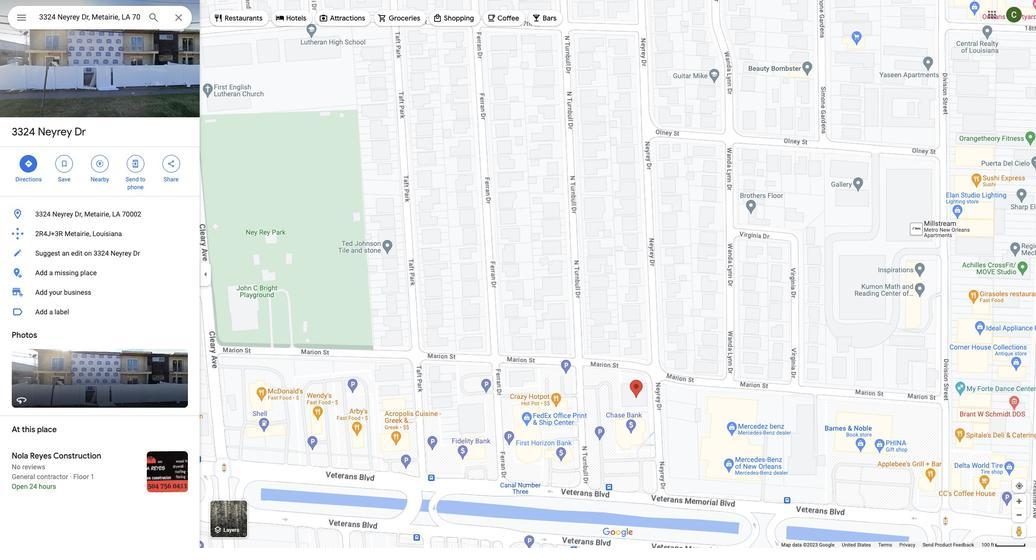 Task type: describe. For each thing, give the bounding box(es) containing it.
layers
[[224, 528, 239, 534]]

add a missing place
[[35, 269, 97, 277]]

map
[[782, 543, 791, 548]]

2r4j+3r metairie, louisiana button
[[0, 224, 200, 244]]

nearby
[[91, 176, 109, 183]]

nola
[[12, 452, 28, 462]]

united states button
[[842, 542, 871, 549]]

shopping
[[444, 14, 474, 23]]

missing
[[55, 269, 79, 277]]

save
[[58, 176, 71, 183]]

google
[[819, 543, 835, 548]]

hours
[[39, 483, 56, 491]]

send product feedback
[[923, 543, 974, 548]]

3324 inside button
[[94, 250, 109, 258]]

feedback
[[953, 543, 974, 548]]

bars button
[[528, 6, 563, 30]]

1
[[91, 473, 94, 481]]

product
[[935, 543, 952, 548]]

reviews
[[22, 464, 45, 471]]

coffee
[[498, 14, 519, 23]]

terms
[[879, 543, 892, 548]]

 search field
[[8, 6, 192, 31]]

add for add a missing place
[[35, 269, 47, 277]]

privacy button
[[900, 542, 916, 549]]

zoom out image
[[1016, 512, 1023, 519]]

hotels button
[[272, 6, 312, 30]]

collapse side panel image
[[200, 269, 211, 280]]

©2023
[[803, 543, 818, 548]]

google maps element
[[0, 0, 1036, 549]]

construction
[[53, 452, 101, 462]]

terms button
[[879, 542, 892, 549]]

la
[[112, 211, 120, 218]]

suggest
[[35, 250, 60, 258]]


[[131, 159, 140, 169]]

actions for 3324 neyrey dr region
[[0, 147, 200, 196]]

neyrey for dr,
[[52, 211, 73, 218]]

bars
[[543, 14, 557, 23]]

send for send to phone
[[126, 176, 139, 183]]

ft
[[991, 543, 995, 548]]

send product feedback button
[[923, 542, 974, 549]]

reyes
[[30, 452, 52, 462]]

70002
[[122, 211, 141, 218]]

·
[[70, 473, 72, 481]]

none field inside 3324 neyrey dr, metairie, la 70002 field
[[39, 11, 140, 23]]

open
[[12, 483, 28, 491]]

2r4j+3r
[[35, 230, 63, 238]]

footer inside google maps element
[[782, 542, 982, 549]]

directions
[[15, 176, 42, 183]]

100
[[982, 543, 990, 548]]

map data ©2023 google
[[782, 543, 835, 548]]

label
[[55, 308, 69, 316]]

3324 neyrey dr main content
[[0, 0, 200, 549]]

neyrey for dr
[[38, 125, 72, 139]]

send for send product feedback
[[923, 543, 934, 548]]

states
[[857, 543, 871, 548]]

attractions button
[[315, 6, 371, 30]]

edit
[[71, 250, 82, 258]]

data
[[792, 543, 802, 548]]

general
[[12, 473, 35, 481]]

contractor
[[37, 473, 68, 481]]

3324 for 3324 neyrey dr, metairie, la 70002
[[35, 211, 51, 218]]

no
[[12, 464, 21, 471]]

coffee button
[[483, 6, 525, 30]]



Task type: locate. For each thing, give the bounding box(es) containing it.
0 horizontal spatial place
[[37, 425, 57, 435]]

add for add a label
[[35, 308, 47, 316]]


[[24, 159, 33, 169]]

dr
[[75, 125, 86, 139], [133, 250, 140, 258]]

at
[[12, 425, 20, 435]]

groceries button
[[374, 6, 426, 30]]

3324 inside button
[[35, 211, 51, 218]]

privacy
[[900, 543, 916, 548]]

place down the on
[[80, 269, 97, 277]]

add left your
[[35, 289, 47, 297]]

3324 neyrey dr
[[12, 125, 86, 139]]

neyrey down louisiana
[[111, 250, 131, 258]]

neyrey inside button
[[52, 211, 73, 218]]

dr inside suggest an edit on 3324 neyrey dr button
[[133, 250, 140, 258]]

add
[[35, 269, 47, 277], [35, 289, 47, 297], [35, 308, 47, 316]]

to
[[140, 176, 145, 183]]

restaurants button
[[210, 6, 269, 30]]

2 vertical spatial 3324
[[94, 250, 109, 258]]

3324
[[12, 125, 35, 139], [35, 211, 51, 218], [94, 250, 109, 258]]

neyrey
[[38, 125, 72, 139], [52, 211, 73, 218], [111, 250, 131, 258]]

attractions
[[330, 14, 365, 23]]

hotels
[[286, 14, 307, 23]]


[[60, 159, 69, 169]]

metairie, inside button
[[84, 211, 110, 218]]

neyrey left dr,
[[52, 211, 73, 218]]

restaurants
[[225, 14, 263, 23]]

2 a from the top
[[49, 308, 53, 316]]

a
[[49, 269, 53, 277], [49, 308, 53, 316]]

on
[[84, 250, 92, 258]]

3324 for 3324 neyrey dr
[[12, 125, 35, 139]]

dr,
[[75, 211, 83, 218]]

a for label
[[49, 308, 53, 316]]

3324 neyrey dr, metairie, la 70002 button
[[0, 205, 200, 224]]

3324 up the 2r4j+3r
[[35, 211, 51, 218]]

0 vertical spatial add
[[35, 269, 47, 277]]

3 add from the top
[[35, 308, 47, 316]]

0 vertical spatial 3324
[[12, 125, 35, 139]]

0 vertical spatial send
[[126, 176, 139, 183]]

add a missing place button
[[0, 263, 200, 283]]

3324 right the on
[[94, 250, 109, 258]]

2r4j+3r metairie, louisiana
[[35, 230, 122, 238]]

2 vertical spatial neyrey
[[111, 250, 131, 258]]

3324 up 
[[12, 125, 35, 139]]

1 vertical spatial send
[[923, 543, 934, 548]]

footer containing map data ©2023 google
[[782, 542, 982, 549]]

 button
[[8, 6, 35, 31]]

from your device image
[[1015, 482, 1024, 491]]

1 vertical spatial add
[[35, 289, 47, 297]]

metairie, inside 'button'
[[65, 230, 91, 238]]

at this place
[[12, 425, 57, 435]]

metairie,
[[84, 211, 110, 218], [65, 230, 91, 238]]

add your business
[[35, 289, 91, 297]]

100 ft
[[982, 543, 995, 548]]


[[167, 159, 176, 169]]

1 vertical spatial neyrey
[[52, 211, 73, 218]]

shopping button
[[429, 6, 480, 30]]

footer
[[782, 542, 982, 549]]

1 horizontal spatial send
[[923, 543, 934, 548]]

0 vertical spatial place
[[80, 269, 97, 277]]

send inside send product feedback button
[[923, 543, 934, 548]]

united states
[[842, 543, 871, 548]]

3324 neyrey dr, metairie, la 70002
[[35, 211, 141, 218]]


[[95, 159, 104, 169]]

business
[[64, 289, 91, 297]]

dr up actions for 3324 neyrey dr region
[[75, 125, 86, 139]]

3324 Neyrey Dr, Metairie, LA 70002 field
[[8, 6, 192, 29]]

100 ft button
[[982, 543, 1026, 548]]

0 vertical spatial a
[[49, 269, 53, 277]]

photos
[[12, 331, 37, 341]]

add your business link
[[0, 283, 200, 303]]

floor
[[73, 473, 89, 481]]

groceries
[[389, 14, 421, 23]]

metairie, right dr,
[[84, 211, 110, 218]]

0 horizontal spatial dr
[[75, 125, 86, 139]]

send to phone
[[126, 176, 145, 191]]

2 add from the top
[[35, 289, 47, 297]]

1 add from the top
[[35, 269, 47, 277]]

None field
[[39, 11, 140, 23]]

send inside 'send to phone'
[[126, 176, 139, 183]]

add a label
[[35, 308, 69, 316]]

1 vertical spatial dr
[[133, 250, 140, 258]]

google account: christina overa  
(christinaovera9@gmail.com) image
[[1007, 7, 1022, 22]]

send up phone
[[126, 176, 139, 183]]

an
[[62, 250, 69, 258]]

suggest an edit on 3324 neyrey dr button
[[0, 244, 200, 263]]

phone
[[127, 184, 144, 191]]

this
[[22, 425, 35, 435]]

1 vertical spatial 3324
[[35, 211, 51, 218]]

united
[[842, 543, 856, 548]]

place inside button
[[80, 269, 97, 277]]

add down suggest
[[35, 269, 47, 277]]

0 vertical spatial neyrey
[[38, 125, 72, 139]]

0 horizontal spatial send
[[126, 176, 139, 183]]

place right this
[[37, 425, 57, 435]]

louisiana
[[93, 230, 122, 238]]

share
[[164, 176, 179, 183]]

neyrey inside button
[[111, 250, 131, 258]]

your
[[49, 289, 62, 297]]

dr down 70002
[[133, 250, 140, 258]]

a left label
[[49, 308, 53, 316]]

a left missing
[[49, 269, 53, 277]]

suggest an edit on 3324 neyrey dr
[[35, 250, 140, 258]]

2 vertical spatial add
[[35, 308, 47, 316]]

1 vertical spatial place
[[37, 425, 57, 435]]

1 horizontal spatial place
[[80, 269, 97, 277]]

1 vertical spatial metairie,
[[65, 230, 91, 238]]

zoom in image
[[1016, 498, 1023, 506]]

a for missing
[[49, 269, 53, 277]]

1 vertical spatial a
[[49, 308, 53, 316]]

add left label
[[35, 308, 47, 316]]

add for add your business
[[35, 289, 47, 297]]

place
[[80, 269, 97, 277], [37, 425, 57, 435]]

0 vertical spatial dr
[[75, 125, 86, 139]]

metairie, up edit
[[65, 230, 91, 238]]

24
[[29, 483, 37, 491]]

add a label button
[[0, 303, 200, 322]]

send left product
[[923, 543, 934, 548]]

1 a from the top
[[49, 269, 53, 277]]

show street view coverage image
[[1012, 524, 1027, 539]]

nola reyes construction no reviews general contractor · floor 1 open 24 hours
[[12, 452, 101, 491]]


[[16, 11, 27, 24]]

1 horizontal spatial dr
[[133, 250, 140, 258]]

0 vertical spatial metairie,
[[84, 211, 110, 218]]

neyrey up 
[[38, 125, 72, 139]]



Task type: vqa. For each thing, say whether or not it's contained in the screenshot.
Tuesday, April 30, 2024 element
no



